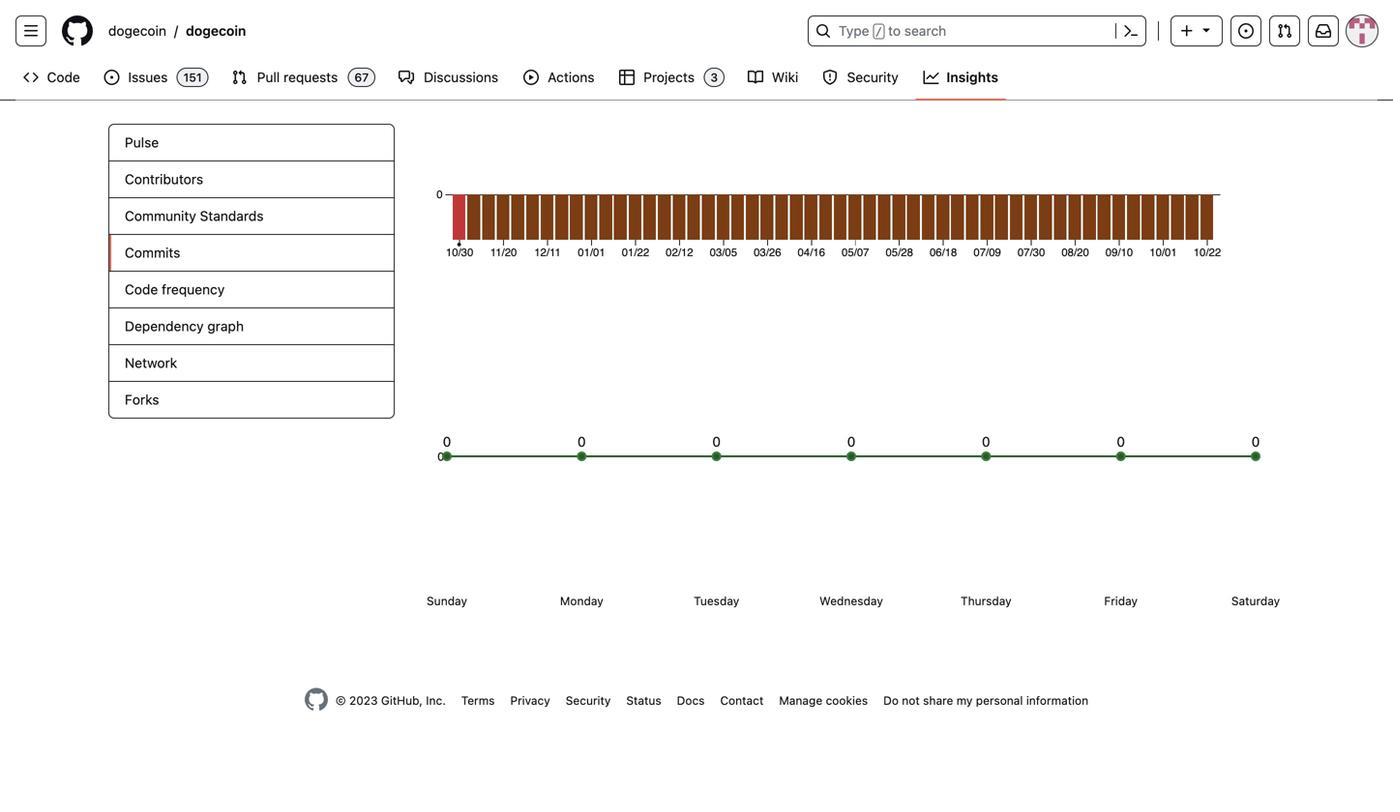 Task type: locate. For each thing, give the bounding box(es) containing it.
discussions
[[424, 69, 498, 85]]

security left status
[[566, 694, 611, 708]]

code right code image
[[47, 69, 80, 85]]

1 horizontal spatial dogecoin link
[[178, 15, 254, 46]]

dogecoin link up "issues"
[[101, 15, 174, 46]]

git pull request image
[[1277, 23, 1293, 39]]

1 horizontal spatial security
[[847, 69, 899, 85]]

git pull request image
[[232, 70, 247, 85]]

forks
[[125, 392, 159, 408]]

0 horizontal spatial issue opened image
[[104, 70, 119, 85]]

0 horizontal spatial /
[[174, 23, 178, 39]]

©
[[336, 694, 346, 708]]

wiki
[[772, 69, 799, 85]]

1 horizontal spatial code
[[125, 282, 158, 298]]

projects
[[644, 69, 695, 85]]

docs link
[[677, 694, 705, 708]]

network link
[[109, 345, 394, 382]]

issue opened image left "issues"
[[104, 70, 119, 85]]

cookies
[[826, 694, 868, 708]]

insights link
[[916, 63, 1006, 92]]

code
[[47, 69, 80, 85], [125, 282, 158, 298]]

table image
[[619, 70, 635, 85]]

code inside "insights" element
[[125, 282, 158, 298]]

issue opened image
[[1239, 23, 1254, 39], [104, 70, 119, 85]]

dogecoin link
[[101, 15, 174, 46], [178, 15, 254, 46]]

code for code
[[47, 69, 80, 85]]

contact link
[[720, 694, 764, 708]]

0 vertical spatial code
[[47, 69, 80, 85]]

/ inside type / to search
[[875, 25, 882, 39]]

security link
[[815, 63, 908, 92], [566, 694, 611, 708]]

security
[[847, 69, 899, 85], [566, 694, 611, 708]]

dogecoin up 151
[[186, 23, 246, 39]]

151
[[183, 71, 202, 84]]

terms link
[[461, 694, 495, 708]]

1 vertical spatial code
[[125, 282, 158, 298]]

security link down type
[[815, 63, 908, 92]]

homepage image
[[62, 15, 93, 46]]

0 horizontal spatial dogecoin link
[[101, 15, 174, 46]]

type / to search
[[839, 23, 946, 39]]

do not share my personal information button
[[884, 692, 1089, 710]]

issue opened image left git pull request icon
[[1239, 23, 1254, 39]]

dependency
[[125, 318, 204, 334]]

dogecoin link up 151
[[178, 15, 254, 46]]

search
[[905, 23, 946, 39]]

dogecoin up "issues"
[[108, 23, 166, 39]]

dependency graph
[[125, 318, 244, 334]]

comment discussion image
[[399, 70, 414, 85]]

0 horizontal spatial code
[[47, 69, 80, 85]]

dogecoin
[[108, 23, 166, 39], [186, 23, 246, 39]]

plus image
[[1179, 23, 1195, 39]]

code down "commits"
[[125, 282, 158, 298]]

book image
[[748, 70, 763, 85]]

code link
[[15, 63, 88, 92]]

1 horizontal spatial dogecoin
[[186, 23, 246, 39]]

0 vertical spatial security link
[[815, 63, 908, 92]]

1 vertical spatial security
[[566, 694, 611, 708]]

manage cookies
[[779, 694, 868, 708]]

security link left status
[[566, 694, 611, 708]]

/ inside 'dogecoin / dogecoin'
[[174, 23, 178, 39]]

contributors
[[125, 171, 203, 187]]

community standards link
[[109, 198, 394, 235]]

list
[[101, 15, 796, 46]]

pulse
[[125, 134, 159, 150]]

homepage image
[[305, 689, 328, 712]]

0 horizontal spatial security link
[[566, 694, 611, 708]]

1 vertical spatial security link
[[566, 694, 611, 708]]

1 horizontal spatial security link
[[815, 63, 908, 92]]

0 vertical spatial issue opened image
[[1239, 23, 1254, 39]]

0 horizontal spatial security
[[566, 694, 611, 708]]

1 vertical spatial issue opened image
[[104, 70, 119, 85]]

3
[[711, 71, 718, 84]]

/
[[174, 23, 178, 39], [875, 25, 882, 39]]

security right shield image on the right top of the page
[[847, 69, 899, 85]]

insights element
[[108, 124, 395, 419]]

/ for dogecoin
[[174, 23, 178, 39]]

notifications image
[[1316, 23, 1331, 39]]

1 horizontal spatial issue opened image
[[1239, 23, 1254, 39]]

contact
[[720, 694, 764, 708]]

1 horizontal spatial /
[[875, 25, 882, 39]]

contributors link
[[109, 162, 394, 198]]

github,
[[381, 694, 423, 708]]

0 horizontal spatial dogecoin
[[108, 23, 166, 39]]



Task type: describe. For each thing, give the bounding box(es) containing it.
shield image
[[823, 70, 838, 85]]

graph image
[[923, 70, 939, 85]]

requests
[[284, 69, 338, 85]]

manage
[[779, 694, 823, 708]]

actions
[[548, 69, 595, 85]]

pull
[[257, 69, 280, 85]]

actions link
[[516, 63, 604, 92]]

status link
[[626, 694, 662, 708]]

do
[[884, 694, 899, 708]]

2023
[[349, 694, 378, 708]]

manage cookies button
[[779, 692, 868, 710]]

1 dogecoin from the left
[[108, 23, 166, 39]]

2 dogecoin from the left
[[186, 23, 246, 39]]

forks link
[[109, 382, 394, 418]]

pulse link
[[109, 125, 394, 162]]

not
[[902, 694, 920, 708]]

code frequency link
[[109, 272, 394, 309]]

play image
[[523, 70, 539, 85]]

code for code frequency
[[125, 282, 158, 298]]

to
[[888, 23, 901, 39]]

/ for type
[[875, 25, 882, 39]]

67
[[354, 71, 369, 84]]

issue opened image for git pull request icon
[[1239, 23, 1254, 39]]

type
[[839, 23, 869, 39]]

commits link
[[109, 235, 394, 272]]

terms
[[461, 694, 495, 708]]

wiki link
[[740, 63, 807, 92]]

do not share my personal information
[[884, 694, 1089, 708]]

issues
[[128, 69, 168, 85]]

command palette image
[[1123, 23, 1139, 39]]

privacy
[[510, 694, 550, 708]]

personal
[[976, 694, 1023, 708]]

code frequency
[[125, 282, 225, 298]]

code image
[[23, 70, 39, 85]]

2 dogecoin link from the left
[[178, 15, 254, 46]]

dogecoin / dogecoin
[[108, 23, 246, 39]]

inc.
[[426, 694, 446, 708]]

community
[[125, 208, 196, 224]]

information
[[1026, 694, 1089, 708]]

1 dogecoin link from the left
[[101, 15, 174, 46]]

status
[[626, 694, 662, 708]]

insights
[[947, 69, 999, 85]]

© 2023 github, inc.
[[336, 694, 446, 708]]

community standards
[[125, 208, 264, 224]]

dependency graph link
[[109, 309, 394, 345]]

0 vertical spatial security
[[847, 69, 899, 85]]

standards
[[200, 208, 264, 224]]

pull requests
[[257, 69, 338, 85]]

triangle down image
[[1199, 22, 1214, 37]]

issue opened image for git pull request image
[[104, 70, 119, 85]]

my
[[957, 694, 973, 708]]

privacy link
[[510, 694, 550, 708]]

share
[[923, 694, 953, 708]]

frequency
[[162, 282, 225, 298]]

commits
[[125, 245, 180, 261]]

network
[[125, 355, 177, 371]]

list containing dogecoin / dogecoin
[[101, 15, 796, 46]]

graph
[[207, 318, 244, 334]]

discussions link
[[391, 63, 508, 92]]

docs
[[677, 694, 705, 708]]



Task type: vqa. For each thing, say whether or not it's contained in the screenshot.
'0' link
no



